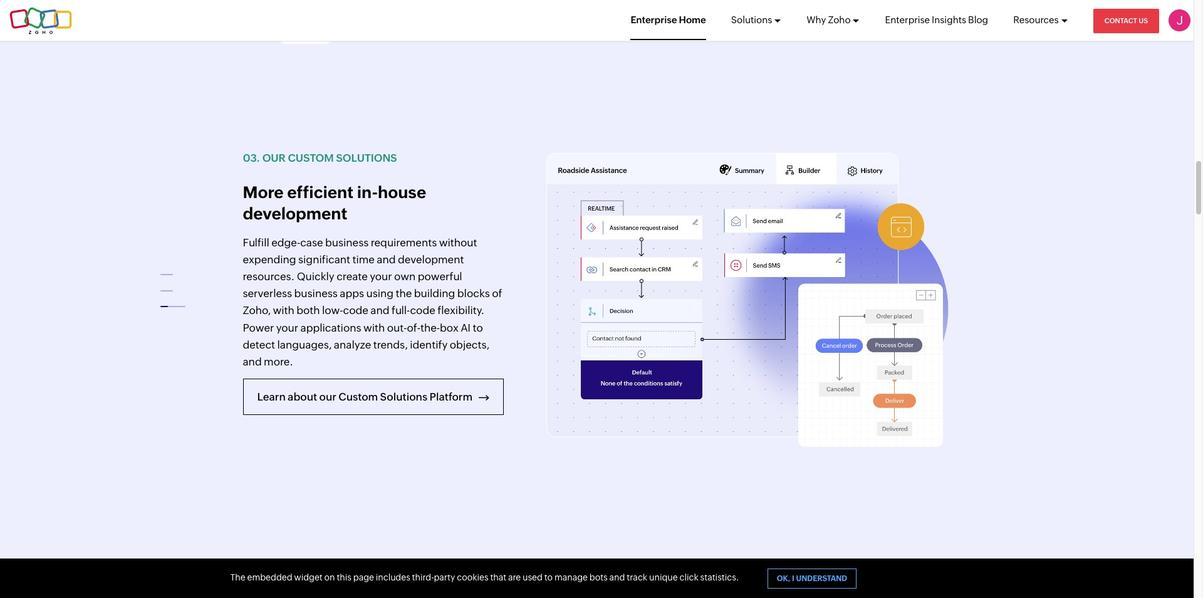 Task type: describe. For each thing, give the bounding box(es) containing it.
manage
[[555, 573, 588, 583]]

contact us link
[[1094, 9, 1160, 33]]

detect
[[243, 339, 275, 351]]

party
[[434, 573, 455, 583]]

quickly
[[297, 270, 335, 283]]

1 vertical spatial with
[[364, 321, 385, 334]]

zoho
[[829, 14, 851, 25]]

ok, i understand
[[777, 574, 848, 583]]

why zoho
[[807, 14, 851, 25]]

about
[[288, 391, 317, 403]]

full-
[[392, 304, 410, 317]]

box
[[440, 321, 459, 334]]

learn about our custom solutions platform
[[257, 391, 475, 403]]

and right bots
[[610, 573, 625, 583]]

analyze
[[334, 339, 371, 351]]

03. our custom solutions
[[243, 152, 397, 164]]

0 vertical spatial business
[[325, 236, 369, 249]]

cookies
[[457, 573, 489, 583]]

1 horizontal spatial your
[[370, 270, 392, 283]]

third-
[[412, 573, 434, 583]]

requirements
[[371, 236, 437, 249]]

more.
[[264, 356, 293, 368]]

power
[[243, 321, 274, 334]]

the embedded widget on this page includes third-party cookies that are used to manage bots and track unique click statistics.
[[230, 573, 740, 583]]

us
[[1140, 17, 1149, 24]]

using
[[366, 287, 394, 300]]

identify
[[410, 339, 448, 351]]

powerful
[[418, 270, 462, 283]]

in-
[[357, 183, 378, 202]]

0 horizontal spatial with
[[273, 304, 295, 317]]

embedded
[[247, 573, 293, 583]]

development inside fulfill edge-case business requirements without expending significant time and development resources. quickly create your own powerful serverless business apps using the building blocks of zoho, with both low-code and full-code flexibility. power your applications with out-of-the-box ai to detect languages, analyze trends, identify objects, and more.
[[398, 253, 464, 266]]

enterprise home
[[631, 14, 707, 25]]

solutions inside learn about our custom solutions platform link
[[380, 391, 428, 403]]

enterprise for enterprise home
[[631, 14, 677, 25]]

out-
[[387, 321, 407, 334]]

resources.
[[243, 270, 295, 283]]

contact
[[1105, 17, 1138, 24]]

create
[[337, 270, 368, 283]]

fulfill edge-case business requirements without expending significant time and development resources. quickly create your own powerful serverless business apps using the building blocks of zoho, with both low-code and full-code flexibility. power your applications with out-of-the-box ai to detect languages, analyze trends, identify objects, and more.
[[243, 236, 503, 368]]

this
[[337, 573, 352, 583]]

track
[[627, 573, 648, 583]]

efficient
[[287, 183, 354, 202]]

and down using in the left of the page
[[371, 304, 390, 317]]

0 vertical spatial solutions
[[732, 14, 773, 25]]

are
[[509, 573, 521, 583]]

blocks
[[458, 287, 490, 300]]

the
[[396, 287, 412, 300]]

edge-
[[272, 236, 300, 249]]

page
[[354, 573, 374, 583]]

custom
[[339, 391, 378, 403]]

solutions
[[336, 152, 397, 164]]

0 vertical spatial our customer solutions image
[[243, 0, 651, 51]]

own
[[394, 270, 416, 283]]

custom
[[288, 152, 334, 164]]

the
[[230, 573, 246, 583]]

zoho,
[[243, 304, 271, 317]]

that
[[491, 573, 507, 583]]

and down detect at the left bottom of the page
[[243, 356, 262, 368]]

case
[[300, 236, 323, 249]]

learn
[[257, 391, 286, 403]]

includes
[[376, 573, 411, 583]]

more
[[243, 183, 284, 202]]

insights
[[932, 14, 967, 25]]

enterprise insights blog
[[886, 14, 989, 25]]

1 vertical spatial business
[[294, 287, 338, 300]]

zoho enterprise logo image
[[9, 7, 72, 34]]



Task type: vqa. For each thing, say whether or not it's contained in the screenshot.
Adds
no



Task type: locate. For each thing, give the bounding box(es) containing it.
languages,
[[277, 339, 332, 351]]

to inside fulfill edge-case business requirements without expending significant time and development resources. quickly create your own powerful serverless business apps using the building blocks of zoho, with both low-code and full-code flexibility. power your applications with out-of-the-box ai to detect languages, analyze trends, identify objects, and more.
[[473, 321, 483, 334]]

more efficient in-house development tab panel
[[243, 183, 506, 371]]

1 code from the left
[[343, 304, 369, 317]]

applications
[[301, 321, 362, 334]]

flexibility.
[[438, 304, 485, 317]]

enterprise left home
[[631, 14, 677, 25]]

1 horizontal spatial solutions
[[732, 14, 773, 25]]

enterprise insights blog link
[[886, 0, 989, 40]]

1 horizontal spatial code
[[410, 304, 436, 317]]

on
[[325, 573, 335, 583]]

1 horizontal spatial development
[[398, 253, 464, 266]]

your up using in the left of the page
[[370, 270, 392, 283]]

1 vertical spatial our customer solutions image
[[544, 150, 952, 453]]

fulfill
[[243, 236, 269, 249]]

2 code from the left
[[410, 304, 436, 317]]

more efficient in-house development
[[243, 183, 427, 223]]

1 enterprise from the left
[[631, 14, 677, 25]]

ok,
[[777, 574, 791, 583]]

why
[[807, 14, 827, 25]]

1 horizontal spatial enterprise
[[886, 14, 931, 25]]

low-
[[322, 304, 343, 317]]

2 enterprise from the left
[[886, 14, 931, 25]]

code
[[343, 304, 369, 317], [410, 304, 436, 317]]

significant
[[298, 253, 351, 266]]

development up 'powerful'
[[398, 253, 464, 266]]

of
[[492, 287, 503, 300]]

0 horizontal spatial enterprise
[[631, 14, 677, 25]]

bots
[[590, 573, 608, 583]]

i
[[793, 574, 795, 583]]

the-
[[421, 321, 440, 334]]

code up the-
[[410, 304, 436, 317]]

our
[[320, 391, 337, 403]]

without
[[439, 236, 477, 249]]

apps
[[340, 287, 364, 300]]

tab list
[[155, 264, 193, 346]]

platform
[[430, 391, 473, 403]]

solutions right home
[[732, 14, 773, 25]]

03.
[[243, 152, 260, 164]]

with
[[273, 304, 295, 317], [364, 321, 385, 334]]

trends,
[[374, 339, 408, 351]]

0 vertical spatial with
[[273, 304, 295, 317]]

with down "serverless"
[[273, 304, 295, 317]]

your
[[370, 270, 392, 283], [276, 321, 299, 334]]

code down 'apps'
[[343, 304, 369, 317]]

both
[[297, 304, 320, 317]]

enterprise home link
[[631, 0, 707, 40]]

business
[[325, 236, 369, 249], [294, 287, 338, 300]]

blog
[[969, 14, 989, 25]]

to
[[473, 321, 483, 334], [545, 573, 553, 583]]

0 horizontal spatial to
[[473, 321, 483, 334]]

building
[[414, 287, 455, 300]]

1 vertical spatial development
[[398, 253, 464, 266]]

home
[[679, 14, 707, 25]]

to right ai
[[473, 321, 483, 334]]

solutions
[[732, 14, 773, 25], [380, 391, 428, 403]]

expending
[[243, 253, 296, 266]]

business up "time"
[[325, 236, 369, 249]]

0 horizontal spatial your
[[276, 321, 299, 334]]

enterprise for enterprise insights blog
[[886, 14, 931, 25]]

solutions right custom at left
[[380, 391, 428, 403]]

1 horizontal spatial to
[[545, 573, 553, 583]]

understand
[[797, 574, 848, 583]]

1 vertical spatial your
[[276, 321, 299, 334]]

1 horizontal spatial with
[[364, 321, 385, 334]]

0 vertical spatial your
[[370, 270, 392, 283]]

ai
[[461, 321, 471, 334]]

0 horizontal spatial development
[[243, 204, 348, 223]]

used
[[523, 573, 543, 583]]

our customer solutions image
[[243, 0, 651, 51], [544, 150, 952, 453]]

0 vertical spatial to
[[473, 321, 483, 334]]

development up edge-
[[243, 204, 348, 223]]

0 vertical spatial development
[[243, 204, 348, 223]]

james peterson image
[[1169, 9, 1191, 31]]

time
[[353, 253, 375, 266]]

click
[[680, 573, 699, 583]]

1 vertical spatial to
[[545, 573, 553, 583]]

widget
[[294, 573, 323, 583]]

learn about our custom solutions platform link
[[243, 379, 504, 415]]

development inside more efficient in-house development
[[243, 204, 348, 223]]

our
[[263, 152, 286, 164]]

with left out- on the bottom
[[364, 321, 385, 334]]

objects,
[[450, 339, 490, 351]]

contact us
[[1105, 17, 1149, 24]]

business down quickly
[[294, 287, 338, 300]]

0 horizontal spatial code
[[343, 304, 369, 317]]

house
[[378, 183, 427, 202]]

serverless
[[243, 287, 292, 300]]

your up languages, at the left bottom of the page
[[276, 321, 299, 334]]

and
[[377, 253, 396, 266], [371, 304, 390, 317], [243, 356, 262, 368], [610, 573, 625, 583]]

development
[[243, 204, 348, 223], [398, 253, 464, 266]]

enterprise
[[631, 14, 677, 25], [886, 14, 931, 25]]

1 vertical spatial solutions
[[380, 391, 428, 403]]

unique
[[650, 573, 678, 583]]

enterprise inside enterprise home link
[[631, 14, 677, 25]]

of-
[[407, 321, 421, 334]]

enterprise inside 'enterprise insights blog' link
[[886, 14, 931, 25]]

0 horizontal spatial solutions
[[380, 391, 428, 403]]

to right used
[[545, 573, 553, 583]]

enterprise left insights
[[886, 14, 931, 25]]

and right "time"
[[377, 253, 396, 266]]

resources
[[1014, 14, 1060, 25]]

statistics.
[[701, 573, 740, 583]]



